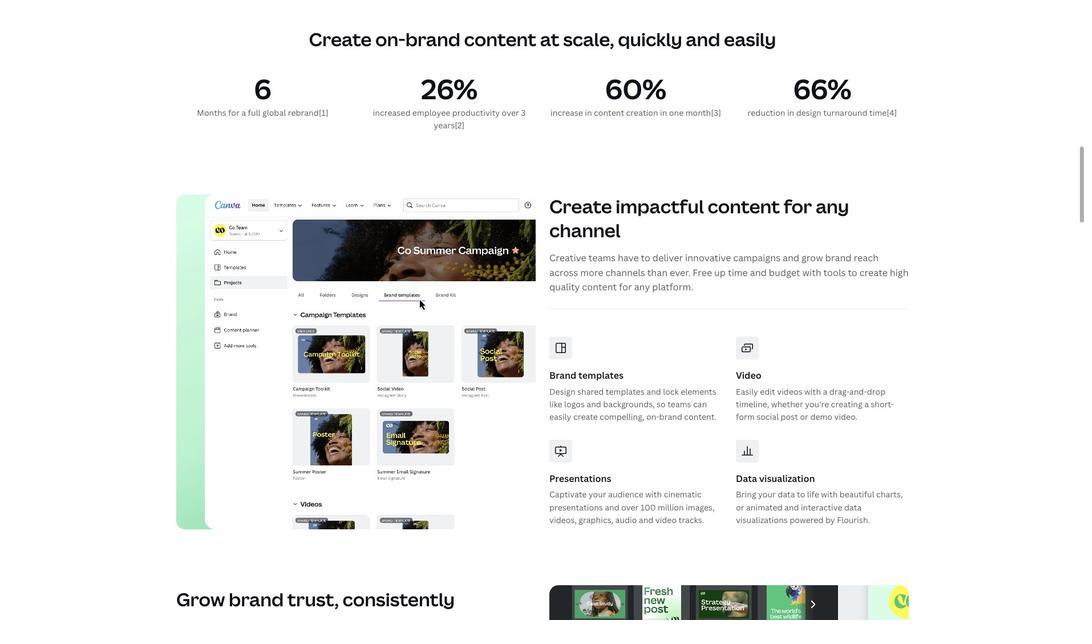 Task type: describe. For each thing, give the bounding box(es) containing it.
quality
[[550, 281, 580, 294]]

content inside create impactful content for any channel
[[708, 194, 780, 219]]

brand
[[550, 369, 577, 382]]

over inside presentations captivate your audience with cinematic presentations and over 100 million images, videos, graphics, audio and video tracks.
[[622, 502, 639, 513]]

one
[[670, 107, 684, 118]]

and down "audience"
[[605, 502, 620, 513]]

audience
[[609, 489, 644, 500]]

26%
[[421, 70, 478, 107]]

visualizations
[[736, 515, 788, 526]]

create impactful content for any channel
[[550, 194, 850, 242]]

60%
[[606, 70, 667, 107]]

interactive
[[801, 502, 843, 513]]

time[4]
[[870, 107, 898, 118]]

full
[[248, 107, 261, 118]]

like
[[550, 399, 563, 410]]

bring
[[736, 489, 757, 500]]

creative teams have to deliver innovative campaigns and grow brand reach across more channels than ever. free up time and budget with tools to create high quality content for any platform.
[[550, 252, 909, 294]]

budget
[[769, 266, 801, 279]]

teams inside creative teams have to deliver innovative campaigns and grow brand reach across more channels than ever. free up time and budget with tools to create high quality content for any platform.
[[589, 252, 616, 264]]

you're
[[806, 399, 830, 410]]

grow brand trust, consistently
[[176, 587, 455, 612]]

and up budget at the right
[[783, 252, 800, 264]]

a inside 6 months for a full global rebrand[1]
[[242, 107, 246, 118]]

image 1 - brand templates image
[[176, 195, 536, 529]]

tools
[[824, 266, 846, 279]]

60% increase in content creation in one month[3]
[[551, 70, 722, 118]]

rebrand[1]
[[288, 107, 329, 118]]

in for 60%
[[585, 107, 592, 118]]

any inside create impactful content for any channel
[[816, 194, 850, 219]]

0 vertical spatial on-
[[376, 27, 406, 51]]

graphics,
[[579, 515, 614, 526]]

content.
[[685, 412, 717, 423]]

to inside data visualization bring your data to life with beautiful charts, or animated and interactive data visualizations powered by flourish.
[[798, 489, 806, 500]]

teams inside brand templates design shared templates and lock elements like logos and backgrounds, so teams can easily create compelling, on-brand content.
[[668, 399, 692, 410]]

time
[[728, 266, 748, 279]]

drag-
[[830, 386, 850, 397]]

presentations
[[550, 502, 603, 513]]

timeline,
[[736, 399, 770, 410]]

life
[[808, 489, 820, 500]]

short-
[[871, 399, 895, 410]]

easily
[[736, 386, 759, 397]]

1 vertical spatial templates
[[606, 386, 645, 397]]

reduction
[[748, 107, 786, 118]]

productivity
[[453, 107, 500, 118]]

brand right grow
[[229, 587, 284, 612]]

easily inside brand templates design shared templates and lock elements like logos and backgrounds, so teams can easily create compelling, on-brand content.
[[550, 412, 572, 423]]

tracks.
[[679, 515, 705, 526]]

whether
[[772, 399, 804, 410]]

logos
[[565, 399, 585, 410]]

high
[[890, 266, 909, 279]]

trust,
[[288, 587, 339, 612]]

with inside presentations captivate your audience with cinematic presentations and over 100 million images, videos, graphics, audio and video tracks.
[[646, 489, 662, 500]]

turnaround
[[824, 107, 868, 118]]

have
[[618, 252, 639, 264]]

years[2]
[[434, 120, 465, 131]]

social
[[757, 412, 779, 423]]

and down shared
[[587, 399, 602, 410]]

more
[[581, 266, 604, 279]]

month[3]
[[686, 107, 722, 118]]

over inside 26% increased employee productivity over 3 years[2]
[[502, 107, 519, 118]]

images,
[[686, 502, 715, 513]]

so
[[657, 399, 666, 410]]

content inside creative teams have to deliver innovative campaigns and grow brand reach across more channels than ever. free up time and budget with tools to create high quality content for any platform.
[[582, 281, 617, 294]]

consistently
[[343, 587, 455, 612]]

your inside presentations captivate your audience with cinematic presentations and over 100 million images, videos, graphics, audio and video tracks.
[[589, 489, 607, 500]]

grow
[[176, 587, 225, 612]]

video
[[736, 369, 762, 382]]

impactful
[[616, 194, 704, 219]]

create for create on-brand content at scale, quickly and easily
[[309, 27, 372, 51]]

channel
[[550, 218, 621, 242]]

powered
[[790, 515, 824, 526]]

66%
[[794, 70, 852, 107]]

design
[[550, 386, 576, 397]]

in for 66%
[[788, 107, 795, 118]]

create on-brand content at scale, quickly and easily
[[309, 27, 777, 51]]

or inside data visualization bring your data to life with beautiful charts, or animated and interactive data visualizations powered by flourish.
[[736, 502, 745, 513]]

and-
[[850, 386, 868, 397]]

creation
[[627, 107, 659, 118]]

scale,
[[564, 27, 615, 51]]

1 horizontal spatial a
[[823, 386, 828, 397]]

elements
[[681, 386, 717, 397]]

and down 100
[[639, 515, 654, 526]]

on- inside brand templates design shared templates and lock elements like logos and backgrounds, so teams can easily create compelling, on-brand content.
[[647, 412, 660, 423]]

increased
[[373, 107, 411, 118]]

66% reduction in design turnaround time[4]
[[748, 70, 898, 118]]

ever.
[[670, 266, 691, 279]]

videos
[[778, 386, 803, 397]]

0 vertical spatial data
[[778, 489, 796, 500]]

global
[[263, 107, 286, 118]]

any inside creative teams have to deliver innovative campaigns and grow brand reach across more channels than ever. free up time and budget with tools to create high quality content for any platform.
[[635, 281, 650, 294]]

visualization
[[760, 473, 816, 485]]

videos,
[[550, 515, 577, 526]]



Task type: locate. For each thing, give the bounding box(es) containing it.
innovative
[[686, 252, 732, 264]]

1 vertical spatial for
[[784, 194, 813, 219]]

0 horizontal spatial over
[[502, 107, 519, 118]]

flourish.
[[838, 515, 871, 526]]

2 horizontal spatial to
[[849, 266, 858, 279]]

for inside creative teams have to deliver innovative campaigns and grow brand reach across more channels than ever. free up time and budget with tools to create high quality content for any platform.
[[619, 281, 632, 294]]

months
[[197, 107, 226, 118]]

0 horizontal spatial create
[[574, 412, 598, 423]]

0 horizontal spatial any
[[635, 281, 650, 294]]

2 horizontal spatial in
[[788, 107, 795, 118]]

to left life
[[798, 489, 806, 500]]

1 horizontal spatial to
[[798, 489, 806, 500]]

0 vertical spatial any
[[816, 194, 850, 219]]

and inside data visualization bring your data to life with beautiful charts, or animated and interactive data visualizations powered by flourish.
[[785, 502, 800, 513]]

1 vertical spatial teams
[[668, 399, 692, 410]]

content down the more on the top right of page
[[582, 281, 617, 294]]

1 vertical spatial on-
[[647, 412, 660, 423]]

2 in from the left
[[661, 107, 668, 118]]

your
[[589, 489, 607, 500], [759, 489, 776, 500]]

drop
[[868, 386, 886, 397]]

1 vertical spatial create
[[574, 412, 598, 423]]

or right post
[[801, 412, 809, 423]]

channels
[[606, 266, 646, 279]]

0 vertical spatial to
[[641, 252, 651, 264]]

content inside "60% increase in content creation in one month[3]"
[[594, 107, 625, 118]]

your up animated
[[759, 489, 776, 500]]

over left 3
[[502, 107, 519, 118]]

templates up shared
[[579, 369, 624, 382]]

brand templates design shared templates and lock elements like logos and backgrounds, so teams can easily create compelling, on-brand content.
[[550, 369, 717, 423]]

0 vertical spatial for
[[228, 107, 240, 118]]

0 vertical spatial a
[[242, 107, 246, 118]]

with
[[803, 266, 822, 279], [805, 386, 822, 397], [646, 489, 662, 500], [822, 489, 838, 500]]

0 vertical spatial easily
[[724, 27, 777, 51]]

2 your from the left
[[759, 489, 776, 500]]

1 in from the left
[[585, 107, 592, 118]]

animated
[[747, 502, 783, 513]]

data
[[736, 473, 758, 485]]

any down the than
[[635, 281, 650, 294]]

presentations
[[550, 473, 612, 485]]

free
[[693, 266, 713, 279]]

backgrounds,
[[604, 399, 655, 410]]

data
[[778, 489, 796, 500], [845, 502, 862, 513]]

0 horizontal spatial teams
[[589, 252, 616, 264]]

in left design
[[788, 107, 795, 118]]

2 vertical spatial to
[[798, 489, 806, 500]]

video easily edit videos with a drag-and-drop timeline, whether you're creating a short- form social post or demo video.
[[736, 369, 895, 423]]

content
[[464, 27, 537, 51], [594, 107, 625, 118], [708, 194, 780, 219], [582, 281, 617, 294]]

1 horizontal spatial data
[[845, 502, 862, 513]]

2 horizontal spatial a
[[865, 399, 869, 410]]

create
[[309, 27, 372, 51], [550, 194, 612, 219]]

or down bring
[[736, 502, 745, 513]]

and right quickly
[[686, 27, 721, 51]]

1 vertical spatial create
[[550, 194, 612, 219]]

26% increased employee productivity over 3 years[2]
[[373, 70, 526, 131]]

brand
[[406, 27, 461, 51], [826, 252, 852, 264], [660, 412, 683, 423], [229, 587, 284, 612]]

quickly
[[618, 27, 683, 51]]

for inside create impactful content for any channel
[[784, 194, 813, 219]]

edit
[[761, 386, 776, 397]]

teams up the more on the top right of page
[[589, 252, 616, 264]]

image 2 - brand tab in editor image
[[550, 585, 909, 621]]

any
[[816, 194, 850, 219], [635, 281, 650, 294]]

0 vertical spatial over
[[502, 107, 519, 118]]

data down visualization on the bottom right of page
[[778, 489, 796, 500]]

across
[[550, 266, 578, 279]]

0 horizontal spatial on-
[[376, 27, 406, 51]]

creating
[[832, 399, 863, 410]]

by
[[826, 515, 836, 526]]

creative
[[550, 252, 587, 264]]

2 horizontal spatial for
[[784, 194, 813, 219]]

0 horizontal spatial data
[[778, 489, 796, 500]]

content left at
[[464, 27, 537, 51]]

a down and-
[[865, 399, 869, 410]]

charts,
[[877, 489, 903, 500]]

with down grow
[[803, 266, 822, 279]]

reach
[[854, 252, 879, 264]]

1 vertical spatial easily
[[550, 412, 572, 423]]

content left creation
[[594, 107, 625, 118]]

with inside creative teams have to deliver innovative campaigns and grow brand reach across more channels than ever. free up time and budget with tools to create high quality content for any platform.
[[803, 266, 822, 279]]

to right 'have'
[[641, 252, 651, 264]]

and up the so
[[647, 386, 662, 397]]

create inside creative teams have to deliver innovative campaigns and grow brand reach across more channels than ever. free up time and budget with tools to create high quality content for any platform.
[[860, 266, 888, 279]]

0 vertical spatial create
[[860, 266, 888, 279]]

teams
[[589, 252, 616, 264], [668, 399, 692, 410]]

beautiful
[[840, 489, 875, 500]]

for down channels
[[619, 281, 632, 294]]

in
[[585, 107, 592, 118], [661, 107, 668, 118], [788, 107, 795, 118]]

brand up 26%
[[406, 27, 461, 51]]

than
[[648, 266, 668, 279]]

0 vertical spatial create
[[309, 27, 372, 51]]

2 vertical spatial for
[[619, 281, 632, 294]]

any up grow
[[816, 194, 850, 219]]

a left drag-
[[823, 386, 828, 397]]

for
[[228, 107, 240, 118], [784, 194, 813, 219], [619, 281, 632, 294]]

easily
[[724, 27, 777, 51], [550, 412, 572, 423]]

1 vertical spatial to
[[849, 266, 858, 279]]

audio
[[616, 515, 637, 526]]

design
[[797, 107, 822, 118]]

1 your from the left
[[589, 489, 607, 500]]

lock
[[663, 386, 679, 397]]

a left full
[[242, 107, 246, 118]]

templates
[[579, 369, 624, 382], [606, 386, 645, 397]]

data up flourish. at the right bottom
[[845, 502, 862, 513]]

in right increase
[[585, 107, 592, 118]]

brand down the so
[[660, 412, 683, 423]]

create for create impactful content for any channel
[[550, 194, 612, 219]]

post
[[781, 412, 799, 423]]

0 horizontal spatial a
[[242, 107, 246, 118]]

6 months for a full global rebrand[1]
[[197, 70, 329, 118]]

to right tools
[[849, 266, 858, 279]]

for up grow
[[784, 194, 813, 219]]

0 horizontal spatial or
[[736, 502, 745, 513]]

1 horizontal spatial in
[[661, 107, 668, 118]]

0 horizontal spatial in
[[585, 107, 592, 118]]

create inside create impactful content for any channel
[[550, 194, 612, 219]]

and up powered on the bottom of page
[[785, 502, 800, 513]]

1 horizontal spatial for
[[619, 281, 632, 294]]

shared
[[578, 386, 604, 397]]

million
[[658, 502, 684, 513]]

captivate
[[550, 489, 587, 500]]

for inside 6 months for a full global rebrand[1]
[[228, 107, 240, 118]]

with inside data visualization bring your data to life with beautiful charts, or animated and interactive data visualizations powered by flourish.
[[822, 489, 838, 500]]

deliver
[[653, 252, 683, 264]]

to
[[641, 252, 651, 264], [849, 266, 858, 279], [798, 489, 806, 500]]

1 horizontal spatial your
[[759, 489, 776, 500]]

cinematic
[[664, 489, 702, 500]]

with up interactive
[[822, 489, 838, 500]]

1 horizontal spatial teams
[[668, 399, 692, 410]]

create down reach at top
[[860, 266, 888, 279]]

brand inside brand templates design shared templates and lock elements like logos and backgrounds, so teams can easily create compelling, on-brand content.
[[660, 412, 683, 423]]

form
[[736, 412, 755, 423]]

1 horizontal spatial create
[[550, 194, 612, 219]]

1 horizontal spatial on-
[[647, 412, 660, 423]]

data visualization bring your data to life with beautiful charts, or animated and interactive data visualizations powered by flourish.
[[736, 473, 903, 526]]

3 in from the left
[[788, 107, 795, 118]]

or
[[801, 412, 809, 423], [736, 502, 745, 513]]

2 vertical spatial a
[[865, 399, 869, 410]]

demo
[[811, 412, 833, 423]]

1 horizontal spatial or
[[801, 412, 809, 423]]

video.
[[835, 412, 858, 423]]

brand inside creative teams have to deliver innovative campaigns and grow brand reach across more channels than ever. free up time and budget with tools to create high quality content for any platform.
[[826, 252, 852, 264]]

in left one
[[661, 107, 668, 118]]

0 horizontal spatial your
[[589, 489, 607, 500]]

1 vertical spatial a
[[823, 386, 828, 397]]

teams down 'lock'
[[668, 399, 692, 410]]

your down presentations
[[589, 489, 607, 500]]

0 horizontal spatial create
[[309, 27, 372, 51]]

employee
[[413, 107, 451, 118]]

at
[[540, 27, 560, 51]]

templates up "backgrounds," at right bottom
[[606, 386, 645, 397]]

1 vertical spatial or
[[736, 502, 745, 513]]

with inside the video easily edit videos with a drag-and-drop timeline, whether you're creating a short- form social post or demo video.
[[805, 386, 822, 397]]

1 horizontal spatial any
[[816, 194, 850, 219]]

brand up tools
[[826, 252, 852, 264]]

for left full
[[228, 107, 240, 118]]

1 vertical spatial any
[[635, 281, 650, 294]]

0 horizontal spatial easily
[[550, 412, 572, 423]]

compelling,
[[600, 412, 645, 423]]

1 horizontal spatial create
[[860, 266, 888, 279]]

can
[[694, 399, 707, 410]]

create
[[860, 266, 888, 279], [574, 412, 598, 423]]

0 vertical spatial or
[[801, 412, 809, 423]]

0 vertical spatial teams
[[589, 252, 616, 264]]

with up 100
[[646, 489, 662, 500]]

create down the logos at bottom
[[574, 412, 598, 423]]

your inside data visualization bring your data to life with beautiful charts, or animated and interactive data visualizations powered by flourish.
[[759, 489, 776, 500]]

1 horizontal spatial easily
[[724, 27, 777, 51]]

1 horizontal spatial over
[[622, 502, 639, 513]]

or inside the video easily edit videos with a drag-and-drop timeline, whether you're creating a short- form social post or demo video.
[[801, 412, 809, 423]]

0 vertical spatial templates
[[579, 369, 624, 382]]

up
[[715, 266, 726, 279]]

100
[[641, 502, 656, 513]]

over up audio
[[622, 502, 639, 513]]

0 horizontal spatial for
[[228, 107, 240, 118]]

3
[[521, 107, 526, 118]]

increase
[[551, 107, 583, 118]]

in inside 66% reduction in design turnaround time[4]
[[788, 107, 795, 118]]

6
[[254, 70, 272, 107]]

and down campaigns
[[751, 266, 767, 279]]

1 vertical spatial over
[[622, 502, 639, 513]]

create inside brand templates design shared templates and lock elements like logos and backgrounds, so teams can easily create compelling, on-brand content.
[[574, 412, 598, 423]]

0 horizontal spatial to
[[641, 252, 651, 264]]

grow
[[802, 252, 824, 264]]

1 vertical spatial data
[[845, 502, 862, 513]]

with up you're
[[805, 386, 822, 397]]

and
[[686, 27, 721, 51], [783, 252, 800, 264], [751, 266, 767, 279], [647, 386, 662, 397], [587, 399, 602, 410], [605, 502, 620, 513], [785, 502, 800, 513], [639, 515, 654, 526]]

content up campaigns
[[708, 194, 780, 219]]

presentations captivate your audience with cinematic presentations and over 100 million images, videos, graphics, audio and video tracks.
[[550, 473, 715, 526]]



Task type: vqa. For each thing, say whether or not it's contained in the screenshot.
Whiteboard
no



